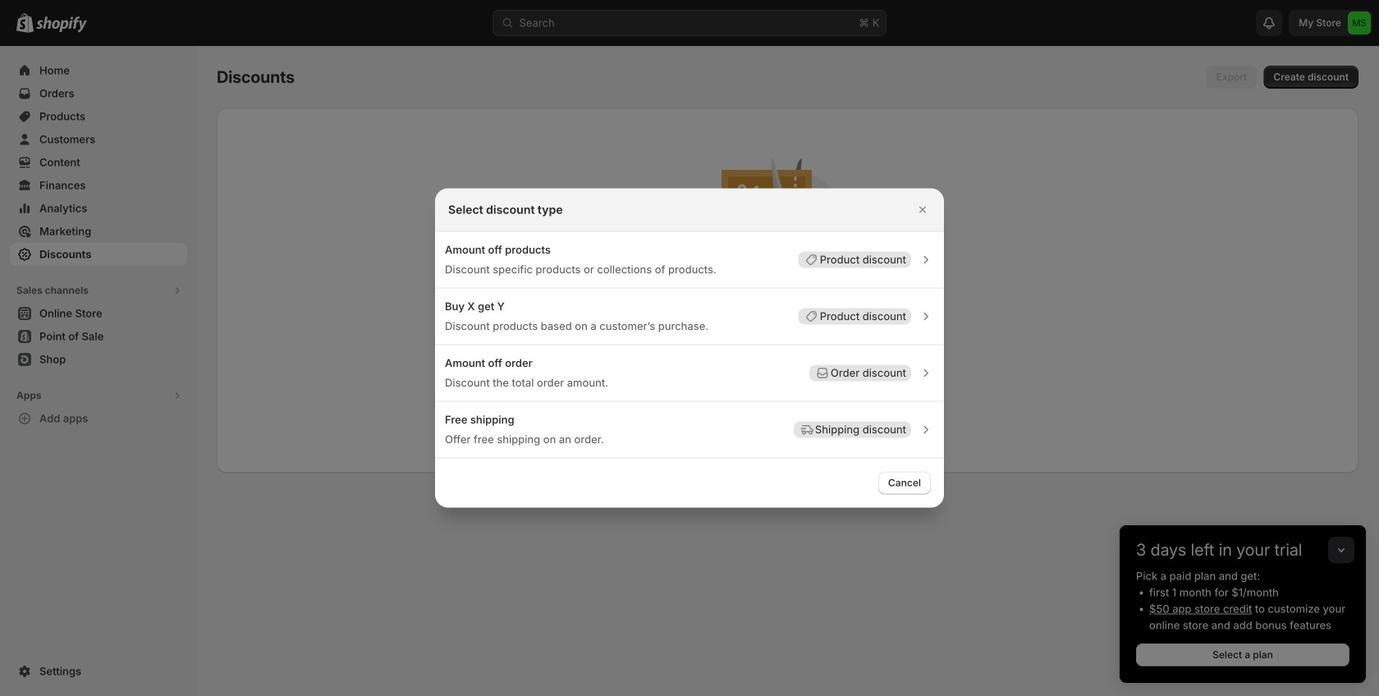 Task type: vqa. For each thing, say whether or not it's contained in the screenshot.
text box
no



Task type: locate. For each thing, give the bounding box(es) containing it.
dialog
[[0, 188, 1380, 508]]

shopify image
[[36, 16, 87, 33]]



